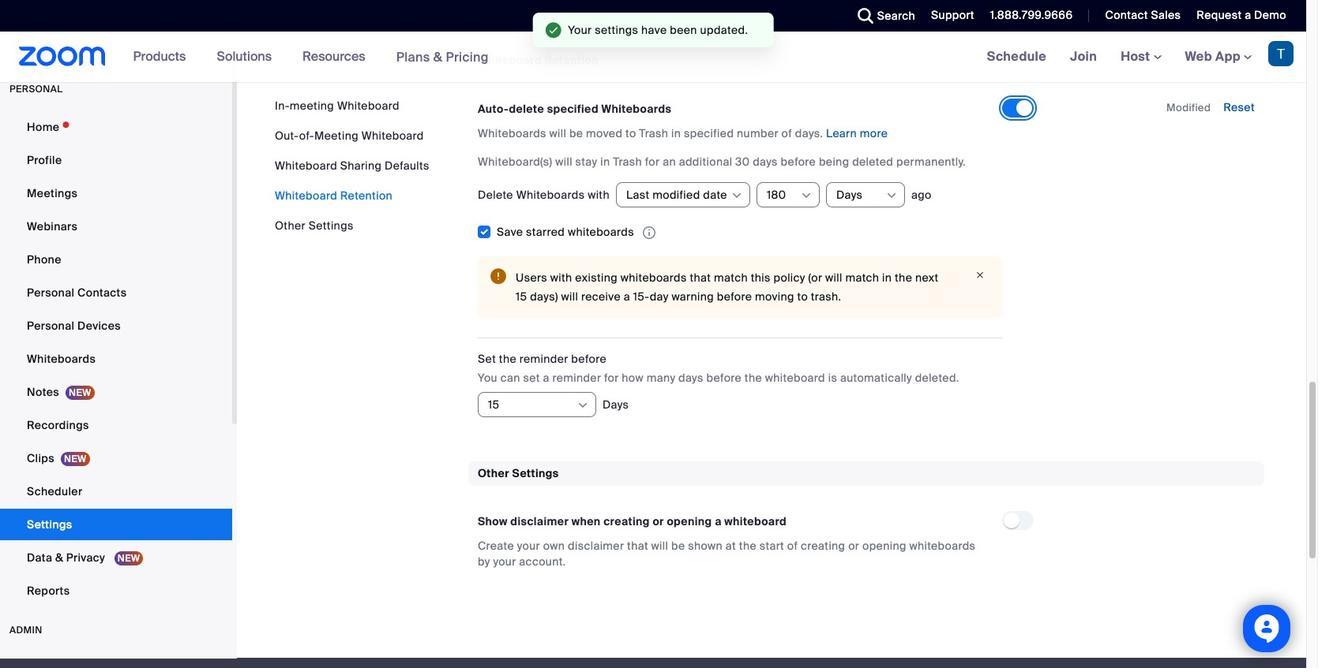 Task type: describe. For each thing, give the bounding box(es) containing it.
save starred whiteboards application
[[497, 224, 662, 240]]

0 vertical spatial in
[[671, 126, 681, 140]]

schedule link
[[975, 32, 1058, 82]]

other settings inside menu bar
[[275, 219, 354, 233]]

moved
[[586, 126, 623, 140]]

180 button
[[767, 183, 814, 207]]

demo
[[1254, 8, 1286, 22]]

delete
[[509, 102, 544, 116]]

products button
[[133, 32, 193, 82]]

days)
[[530, 290, 558, 304]]

personal menu menu
[[0, 111, 232, 609]]

2 horizontal spatial settings
[[512, 467, 559, 481]]

recordings link
[[0, 410, 232, 441]]

search button
[[846, 0, 919, 32]]

of inside 'whiteboard retention' element
[[782, 126, 792, 140]]

zoom logo image
[[19, 47, 106, 66]]

to inside users with existing whiteboards that match this policy (or will match in the next 15 days) will receive a 15-day warning before moving to trash.
[[797, 290, 808, 304]]

web
[[1185, 48, 1212, 65]]

reports
[[27, 584, 70, 598]]

be inside 'whiteboard retention' element
[[569, 126, 583, 140]]

whiteboard up other settings link
[[275, 189, 337, 203]]

deleted.
[[915, 371, 959, 385]]

days inside dropdown button
[[836, 188, 863, 202]]

updated.
[[700, 23, 748, 37]]

or inside create your own disclaimer that will be shown at the start of creating or opening whiteboards by your account.
[[848, 540, 859, 554]]

banner containing products
[[0, 32, 1306, 83]]

create
[[478, 540, 514, 554]]

meetings navigation
[[975, 32, 1306, 83]]

an
[[663, 154, 676, 169]]

schedule
[[987, 48, 1046, 65]]

whiteboard up defaults
[[361, 129, 424, 143]]

1 horizontal spatial other settings
[[478, 467, 559, 481]]

account.
[[519, 555, 566, 570]]

data & privacy
[[27, 551, 108, 565]]

pricing
[[446, 49, 489, 65]]

join
[[1070, 48, 1097, 65]]

learn
[[826, 126, 857, 140]]

15 button
[[488, 393, 576, 417]]

show
[[478, 515, 508, 529]]

modified
[[652, 188, 700, 202]]

personal contacts link
[[0, 277, 232, 308]]

before right many
[[706, 371, 742, 385]]

a inside the other settings element
[[715, 515, 722, 529]]

the inside users with existing whiteboards that match this policy (or will match in the next 15 days) will receive a 15-day warning before moving to trash.
[[895, 271, 912, 285]]

0 horizontal spatial other
[[275, 219, 306, 233]]

close image
[[971, 268, 990, 283]]

is
[[828, 371, 837, 385]]

personal for personal devices
[[27, 319, 75, 333]]

a inside set the reminder before you can set a reminder for how many days before the whiteboard is automatically deleted.
[[543, 371, 549, 385]]

profile
[[27, 153, 62, 167]]

set
[[523, 371, 540, 385]]

days button
[[836, 183, 885, 207]]

ago
[[911, 188, 932, 202]]

existing
[[575, 271, 618, 285]]

web app button
[[1185, 48, 1252, 65]]

before down the days.
[[781, 154, 816, 169]]

save starred whiteboards
[[497, 225, 634, 239]]

users with existing whiteboards that match this policy (or will match in the next 15 days) will receive a 15-day warning before moving to trash. alert
[[478, 256, 1002, 319]]

host button
[[1121, 48, 1161, 65]]

start
[[760, 540, 784, 554]]

15 inside popup button
[[488, 398, 500, 412]]

a inside users with existing whiteboards that match this policy (or will match in the next 15 days) will receive a 15-day warning before moving to trash.
[[624, 290, 630, 304]]

home link
[[0, 111, 232, 143]]

receive
[[581, 290, 621, 304]]

contact
[[1105, 8, 1148, 22]]

30
[[735, 154, 750, 169]]

whiteboard inside the other settings element
[[724, 515, 787, 529]]

whiteboards up "moved"
[[601, 102, 672, 116]]

other settings link
[[275, 219, 354, 233]]

clips link
[[0, 443, 232, 474]]

this
[[751, 271, 771, 285]]

home
[[27, 120, 59, 134]]

meetings link
[[0, 177, 232, 209]]

learn more link
[[826, 126, 888, 140]]

0 vertical spatial reminder
[[519, 352, 568, 366]]

scheduler
[[27, 485, 82, 499]]

0 horizontal spatial creating
[[604, 515, 650, 529]]

whiteboard sharing defaults
[[275, 159, 429, 173]]

settings
[[595, 23, 638, 37]]

whiteboard retention inside menu bar
[[275, 189, 393, 203]]

0 vertical spatial trash
[[639, 126, 668, 140]]

whiteboard up out-of-meeting whiteboard link
[[337, 99, 400, 113]]

support
[[931, 8, 974, 22]]

disclaimer inside create your own disclaimer that will be shown at the start of creating or opening whiteboards by your account.
[[568, 540, 624, 554]]

own
[[543, 540, 565, 554]]

your settings have been updated.
[[568, 23, 748, 37]]

of-
[[299, 129, 314, 143]]

shown
[[688, 540, 723, 554]]

whiteboard inside 'whiteboard retention' element
[[478, 53, 542, 67]]

permanently.
[[896, 154, 966, 169]]

settings inside personal menu menu
[[27, 518, 72, 532]]

your
[[568, 23, 592, 37]]

the inside create your own disclaimer that will be shown at the start of creating or opening whiteboards by your account.
[[739, 540, 757, 554]]

15 inside users with existing whiteboards that match this policy (or will match in the next 15 days) will receive a 15-day warning before moving to trash.
[[516, 290, 527, 304]]

that for match
[[690, 271, 711, 285]]

phone link
[[0, 244, 232, 275]]

retention inside menu bar
[[340, 189, 393, 203]]

webinars link
[[0, 211, 232, 242]]

profile link
[[0, 144, 232, 176]]

whiteboard(s) will stay in trash for an additional 30 days before being deleted permanently.
[[478, 154, 966, 169]]

will left stay
[[555, 154, 572, 169]]

before down receive
[[571, 352, 606, 366]]

2 match from the left
[[845, 271, 879, 285]]

0 horizontal spatial to
[[625, 126, 636, 140]]

0 vertical spatial whiteboard retention
[[478, 53, 598, 67]]

1 vertical spatial your
[[493, 555, 516, 570]]

whiteboard retention link
[[275, 189, 393, 203]]

whiteboard down of-
[[275, 159, 337, 173]]

in-meeting whiteboard link
[[275, 99, 400, 113]]

webinars
[[27, 219, 78, 233]]

0 vertical spatial retention
[[545, 53, 598, 67]]

scheduler link
[[0, 476, 232, 507]]

& for pricing
[[433, 49, 443, 65]]

in-
[[275, 99, 290, 113]]

last
[[626, 188, 649, 202]]

stay
[[575, 154, 597, 169]]

notes link
[[0, 376, 232, 408]]

before inside users with existing whiteboards that match this policy (or will match in the next 15 days) will receive a 15-day warning before moving to trash.
[[717, 290, 752, 304]]

0 vertical spatial disclaimer
[[510, 515, 569, 529]]

reset button
[[1223, 100, 1255, 114]]

admin
[[9, 624, 42, 637]]

auto-delete specified whiteboards
[[478, 102, 672, 116]]

1 vertical spatial trash
[[613, 154, 642, 169]]

opening inside create your own disclaimer that will be shown at the start of creating or opening whiteboards by your account.
[[862, 540, 906, 554]]

trash.
[[811, 290, 841, 304]]

1 horizontal spatial specified
[[684, 126, 734, 140]]

moving
[[755, 290, 794, 304]]

(or
[[808, 271, 822, 285]]

settings inside menu bar
[[309, 219, 354, 233]]

whiteboards up starred
[[516, 188, 585, 202]]

users
[[516, 271, 547, 285]]

whiteboards down delete
[[478, 126, 546, 140]]

whiteboards inside create your own disclaimer that will be shown at the start of creating or opening whiteboards by your account.
[[909, 540, 976, 554]]

days inside set the reminder before you can set a reminder for how many days before the whiteboard is automatically deleted.
[[678, 371, 704, 385]]

request
[[1197, 8, 1242, 22]]



Task type: locate. For each thing, give the bounding box(es) containing it.
of inside create your own disclaimer that will be shown at the start of creating or opening whiteboards by your account.
[[787, 540, 798, 554]]

0 vertical spatial to
[[625, 126, 636, 140]]

whiteboard inside set the reminder before you can set a reminder for how many days before the whiteboard is automatically deleted.
[[765, 371, 825, 385]]

0 horizontal spatial be
[[569, 126, 583, 140]]

2 personal from the top
[[27, 319, 75, 333]]

1 vertical spatial other settings
[[478, 467, 559, 481]]

trash up "an" at the top right
[[639, 126, 668, 140]]

other inside the other settings element
[[478, 467, 509, 481]]

other
[[275, 219, 306, 233], [478, 467, 509, 481]]

0 horizontal spatial match
[[714, 271, 748, 285]]

meeting
[[314, 129, 359, 143]]

join link
[[1058, 32, 1109, 82]]

web app
[[1185, 48, 1241, 65]]

1 horizontal spatial creating
[[801, 540, 845, 554]]

profile picture image
[[1268, 41, 1294, 66]]

0 vertical spatial your
[[517, 540, 540, 554]]

disclaimer down when
[[568, 540, 624, 554]]

other up the show
[[478, 467, 509, 481]]

0 vertical spatial of
[[782, 126, 792, 140]]

1 vertical spatial that
[[627, 540, 648, 554]]

0 vertical spatial whiteboards
[[568, 225, 634, 239]]

that down show disclaimer when creating or opening a whiteboard
[[627, 540, 648, 554]]

settings down scheduler
[[27, 518, 72, 532]]

whiteboards inside whiteboards link
[[27, 352, 96, 366]]

whiteboards inside application
[[568, 225, 634, 239]]

sales
[[1151, 8, 1181, 22]]

0 horizontal spatial show options image
[[731, 189, 743, 202]]

show options image left ago
[[885, 189, 898, 202]]

clips
[[27, 451, 54, 466]]

to down policy
[[797, 290, 808, 304]]

0 horizontal spatial specified
[[547, 102, 599, 116]]

1 horizontal spatial &
[[433, 49, 443, 65]]

1 horizontal spatial with
[[588, 188, 610, 202]]

your up account.
[[517, 540, 540, 554]]

& for privacy
[[55, 551, 63, 565]]

15 down you
[[488, 398, 500, 412]]

will down show disclaimer when creating or opening a whiteboard
[[651, 540, 668, 554]]

creating right when
[[604, 515, 650, 529]]

be inside create your own disclaimer that will be shown at the start of creating or opening whiteboards by your account.
[[671, 540, 685, 554]]

1 match from the left
[[714, 271, 748, 285]]

trash up the last
[[613, 154, 642, 169]]

1 vertical spatial or
[[848, 540, 859, 554]]

personal down phone
[[27, 286, 75, 300]]

1 vertical spatial settings
[[512, 467, 559, 481]]

1 vertical spatial retention
[[340, 189, 393, 203]]

1 vertical spatial of
[[787, 540, 798, 554]]

for left "an" at the top right
[[645, 154, 660, 169]]

how
[[622, 371, 644, 385]]

will right (or
[[825, 271, 842, 285]]

0 horizontal spatial retention
[[340, 189, 393, 203]]

delete whiteboards with
[[478, 188, 610, 202]]

product information navigation
[[121, 32, 501, 83]]

your down the create
[[493, 555, 516, 570]]

data & privacy link
[[0, 542, 232, 574]]

whiteboard retention down success "image"
[[478, 53, 598, 67]]

whiteboard retention element
[[468, 48, 1264, 437]]

phone
[[27, 252, 61, 267]]

0 horizontal spatial 15
[[488, 398, 500, 412]]

other down whiteboard retention "link"
[[275, 219, 306, 233]]

menu bar containing in-meeting whiteboard
[[275, 98, 429, 234]]

0 vertical spatial &
[[433, 49, 443, 65]]

notes
[[27, 385, 59, 399]]

before down this
[[717, 290, 752, 304]]

1 personal from the top
[[27, 286, 75, 300]]

2 vertical spatial settings
[[27, 518, 72, 532]]

1 horizontal spatial for
[[645, 154, 660, 169]]

retention down sharing
[[340, 189, 393, 203]]

1 vertical spatial personal
[[27, 319, 75, 333]]

starred
[[526, 225, 565, 239]]

personal devices
[[27, 319, 121, 333]]

1 vertical spatial for
[[604, 371, 619, 385]]

banner
[[0, 32, 1306, 83]]

with
[[588, 188, 610, 202], [550, 271, 572, 285]]

with down stay
[[588, 188, 610, 202]]

whiteboards will be moved to trash in specified number of days. learn more
[[478, 126, 888, 140]]

show options image
[[731, 189, 743, 202], [885, 189, 898, 202]]

automatically
[[840, 371, 912, 385]]

reminder right set
[[552, 371, 601, 385]]

whiteboard up auto-
[[478, 53, 542, 67]]

1 horizontal spatial match
[[845, 271, 879, 285]]

will inside create your own disclaimer that will be shown at the start of creating or opening whiteboards by your account.
[[651, 540, 668, 554]]

show options image right the date
[[731, 189, 743, 202]]

create your own disclaimer that will be shown at the start of creating or opening whiteboards by your account.
[[478, 540, 976, 570]]

with inside users with existing whiteboards that match this policy (or will match in the next 15 days) will receive a 15-day warning before moving to trash.
[[550, 271, 572, 285]]

other settings element
[[468, 462, 1264, 589]]

menu bar
[[275, 98, 429, 234]]

other settings up the show
[[478, 467, 559, 481]]

host
[[1121, 48, 1153, 65]]

1 vertical spatial whiteboard
[[724, 515, 787, 529]]

match right (or
[[845, 271, 879, 285]]

1 horizontal spatial show options image
[[800, 189, 813, 202]]

& inside personal menu menu
[[55, 551, 63, 565]]

& inside product information navigation
[[433, 49, 443, 65]]

in up "an" at the top right
[[671, 126, 681, 140]]

a right set
[[543, 371, 549, 385]]

creating right start
[[801, 540, 845, 554]]

1 vertical spatial 15
[[488, 398, 500, 412]]

for left how
[[604, 371, 619, 385]]

0 vertical spatial days
[[836, 188, 863, 202]]

0 horizontal spatial show options image
[[577, 399, 589, 412]]

0 vertical spatial show options image
[[800, 189, 813, 202]]

day
[[650, 290, 669, 304]]

reminder up set
[[519, 352, 568, 366]]

whiteboard sharing defaults link
[[275, 159, 429, 173]]

& right plans
[[433, 49, 443, 65]]

will down auto-delete specified whiteboards
[[549, 126, 566, 140]]

more
[[860, 126, 888, 140]]

other settings down whiteboard retention "link"
[[275, 219, 354, 233]]

plans & pricing
[[396, 49, 489, 65]]

match left this
[[714, 271, 748, 285]]

show options image for days
[[885, 189, 898, 202]]

a up shown
[[715, 515, 722, 529]]

1 vertical spatial opening
[[862, 540, 906, 554]]

a left demo
[[1245, 8, 1251, 22]]

next
[[915, 271, 939, 285]]

0 vertical spatial that
[[690, 271, 711, 285]]

in left next
[[882, 271, 892, 285]]

specified up additional on the right of the page
[[684, 126, 734, 140]]

that inside create your own disclaimer that will be shown at the start of creating or opening whiteboards by your account.
[[627, 540, 648, 554]]

1 vertical spatial in
[[600, 154, 610, 169]]

of right start
[[787, 540, 798, 554]]

0 horizontal spatial for
[[604, 371, 619, 385]]

your
[[517, 540, 540, 554], [493, 555, 516, 570]]

for inside set the reminder before you can set a reminder for how many days before the whiteboard is automatically deleted.
[[604, 371, 619, 385]]

that for will
[[627, 540, 648, 554]]

15 down "users" at the top
[[516, 290, 527, 304]]

1 horizontal spatial days
[[753, 154, 778, 169]]

show options image for last modified date
[[731, 189, 743, 202]]

in right stay
[[600, 154, 610, 169]]

1 vertical spatial be
[[671, 540, 685, 554]]

creating inside create your own disclaimer that will be shown at the start of creating or opening whiteboards by your account.
[[801, 540, 845, 554]]

show disclaimer when creating or opening a whiteboard
[[478, 515, 787, 529]]

days down how
[[603, 398, 629, 412]]

0 horizontal spatial settings
[[27, 518, 72, 532]]

support link
[[919, 0, 978, 32], [931, 8, 974, 22]]

days
[[753, 154, 778, 169], [678, 371, 704, 385]]

0 horizontal spatial or
[[653, 515, 664, 529]]

by
[[478, 555, 490, 570]]

save
[[497, 225, 523, 239]]

been
[[670, 23, 697, 37]]

& right data
[[55, 551, 63, 565]]

days down the being
[[836, 188, 863, 202]]

opening
[[667, 515, 712, 529], [862, 540, 906, 554]]

specified up "moved"
[[547, 102, 599, 116]]

in
[[671, 126, 681, 140], [600, 154, 610, 169], [882, 271, 892, 285]]

1 vertical spatial specified
[[684, 126, 734, 140]]

1 horizontal spatial to
[[797, 290, 808, 304]]

0 horizontal spatial with
[[550, 271, 572, 285]]

1 horizontal spatial your
[[517, 540, 540, 554]]

2 vertical spatial whiteboards
[[909, 540, 976, 554]]

1 vertical spatial creating
[[801, 540, 845, 554]]

1 vertical spatial reminder
[[552, 371, 601, 385]]

whiteboards inside users with existing whiteboards that match this policy (or will match in the next 15 days) will receive a 15-day warning before moving to trash.
[[621, 271, 687, 285]]

menu item
[[0, 653, 232, 669]]

1 vertical spatial days
[[678, 371, 704, 385]]

of
[[782, 126, 792, 140], [787, 540, 798, 554]]

whiteboard left is
[[765, 371, 825, 385]]

1.888.799.9666
[[990, 8, 1073, 22]]

auto-
[[478, 102, 509, 116]]

creating
[[604, 515, 650, 529], [801, 540, 845, 554]]

2 vertical spatial in
[[882, 271, 892, 285]]

0 horizontal spatial that
[[627, 540, 648, 554]]

2 show options image from the left
[[885, 189, 898, 202]]

in inside users with existing whiteboards that match this policy (or will match in the next 15 days) will receive a 15-day warning before moving to trash.
[[882, 271, 892, 285]]

1 vertical spatial days
[[603, 398, 629, 412]]

date
[[703, 188, 727, 202]]

with up the "days)"
[[550, 271, 572, 285]]

other settings
[[275, 219, 354, 233], [478, 467, 559, 481]]

that inside users with existing whiteboards that match this policy (or will match in the next 15 days) will receive a 15-day warning before moving to trash.
[[690, 271, 711, 285]]

0 vertical spatial or
[[653, 515, 664, 529]]

0 horizontal spatial other settings
[[275, 219, 354, 233]]

when
[[572, 515, 601, 529]]

plans
[[396, 49, 430, 65]]

1 vertical spatial &
[[55, 551, 63, 565]]

0 vertical spatial 15
[[516, 290, 527, 304]]

settings down whiteboard retention "link"
[[309, 219, 354, 233]]

0 horizontal spatial your
[[493, 555, 516, 570]]

request a demo
[[1197, 8, 1286, 22]]

0 vertical spatial days
[[753, 154, 778, 169]]

settings down 15 popup button
[[512, 467, 559, 481]]

at
[[726, 540, 736, 554]]

1 horizontal spatial be
[[671, 540, 685, 554]]

can
[[500, 371, 520, 385]]

solutions button
[[217, 32, 279, 82]]

privacy
[[66, 551, 105, 565]]

0 vertical spatial opening
[[667, 515, 712, 529]]

1 horizontal spatial 15
[[516, 290, 527, 304]]

trash
[[639, 126, 668, 140], [613, 154, 642, 169]]

specified
[[547, 102, 599, 116], [684, 126, 734, 140]]

modified
[[1166, 101, 1211, 114]]

last modified date
[[626, 188, 727, 202]]

0 horizontal spatial opening
[[667, 515, 712, 529]]

0 vertical spatial other
[[275, 219, 306, 233]]

0 vertical spatial personal
[[27, 286, 75, 300]]

whiteboard(s)
[[478, 154, 552, 169]]

warning image
[[490, 268, 506, 284]]

0 horizontal spatial in
[[600, 154, 610, 169]]

0 vertical spatial specified
[[547, 102, 599, 116]]

retention down your
[[545, 53, 598, 67]]

delete
[[478, 188, 513, 202]]

0 vertical spatial for
[[645, 154, 660, 169]]

personal down personal contacts
[[27, 319, 75, 333]]

will right the "days)"
[[561, 290, 578, 304]]

of left the days.
[[782, 126, 792, 140]]

to right "moved"
[[625, 126, 636, 140]]

the
[[895, 271, 912, 285], [499, 352, 517, 366], [745, 371, 762, 385], [739, 540, 757, 554]]

whiteboard retention down whiteboard sharing defaults link
[[275, 189, 393, 203]]

0 horizontal spatial days
[[603, 398, 629, 412]]

that up warning
[[690, 271, 711, 285]]

in-meeting whiteboard
[[275, 99, 400, 113]]

resources button
[[303, 32, 372, 82]]

whiteboard up start
[[724, 515, 787, 529]]

last modified date button
[[626, 183, 730, 207]]

0 vertical spatial with
[[588, 188, 610, 202]]

1 vertical spatial whiteboards
[[621, 271, 687, 285]]

1 horizontal spatial or
[[848, 540, 859, 554]]

whiteboards down personal devices
[[27, 352, 96, 366]]

you
[[478, 371, 498, 385]]

set
[[478, 352, 496, 366]]

1 horizontal spatial retention
[[545, 53, 598, 67]]

1.888.799.9666 button
[[978, 0, 1077, 32], [990, 8, 1073, 22]]

show options image
[[800, 189, 813, 202], [577, 399, 589, 412]]

1 horizontal spatial days
[[836, 188, 863, 202]]

1 vertical spatial disclaimer
[[568, 540, 624, 554]]

whiteboards link
[[0, 343, 232, 375]]

1 horizontal spatial show options image
[[885, 189, 898, 202]]

days right many
[[678, 371, 704, 385]]

180
[[767, 188, 786, 202]]

to
[[625, 126, 636, 140], [797, 290, 808, 304]]

0 horizontal spatial &
[[55, 551, 63, 565]]

personal for personal contacts
[[27, 286, 75, 300]]

1 vertical spatial whiteboard retention
[[275, 189, 393, 203]]

0 vertical spatial whiteboard
[[765, 371, 825, 385]]

be down auto-delete specified whiteboards
[[569, 126, 583, 140]]

personal contacts
[[27, 286, 127, 300]]

being
[[819, 154, 849, 169]]

policy
[[774, 271, 805, 285]]

1 horizontal spatial in
[[671, 126, 681, 140]]

a left 15- in the left top of the page
[[624, 290, 630, 304]]

data
[[27, 551, 52, 565]]

defaults
[[385, 159, 429, 173]]

show options image right 180 on the top right of the page
[[800, 189, 813, 202]]

whiteboard
[[765, 371, 825, 385], [724, 515, 787, 529]]

success image
[[545, 22, 562, 38]]

be left shown
[[671, 540, 685, 554]]

out-
[[275, 129, 299, 143]]

1 horizontal spatial that
[[690, 271, 711, 285]]

days right 30
[[753, 154, 778, 169]]

show options image for 180
[[800, 189, 813, 202]]

show options image for 15
[[577, 399, 589, 412]]

1 vertical spatial show options image
[[577, 399, 589, 412]]

disclaimer up "own"
[[510, 515, 569, 529]]

1 horizontal spatial other
[[478, 467, 509, 481]]

show options image right 15 popup button
[[577, 399, 589, 412]]

0 vertical spatial creating
[[604, 515, 650, 529]]

sharing
[[340, 159, 382, 173]]

0 horizontal spatial days
[[678, 371, 704, 385]]

meetings
[[27, 186, 78, 200]]

additional
[[679, 154, 732, 169]]

resources
[[303, 48, 365, 65]]

1 show options image from the left
[[731, 189, 743, 202]]

1 horizontal spatial whiteboard retention
[[478, 53, 598, 67]]

solutions
[[217, 48, 272, 65]]

1 vertical spatial to
[[797, 290, 808, 304]]

personal
[[27, 286, 75, 300], [27, 319, 75, 333]]

reports link
[[0, 575, 232, 607]]

products
[[133, 48, 186, 65]]

1 horizontal spatial settings
[[309, 219, 354, 233]]

0 vertical spatial settings
[[309, 219, 354, 233]]

1 horizontal spatial opening
[[862, 540, 906, 554]]



Task type: vqa. For each thing, say whether or not it's contained in the screenshot.
Star this whiteboard icon inside Card for template Special Skills ELEMENT
no



